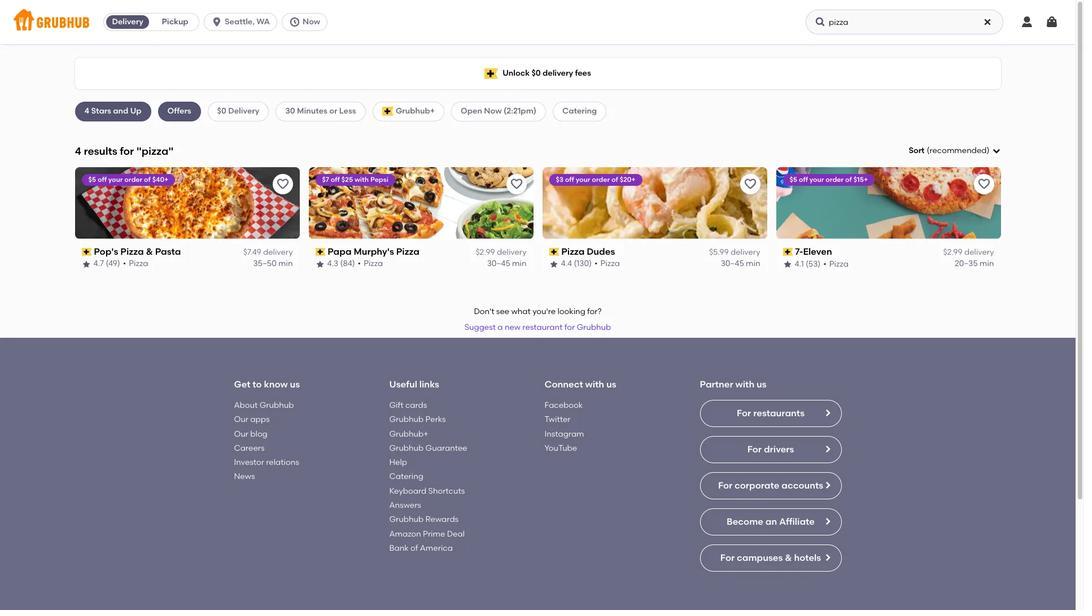 Task type: locate. For each thing, give the bounding box(es) containing it.
1 horizontal spatial grubhub plus flag logo image
[[485, 68, 498, 79]]

0 horizontal spatial order
[[124, 176, 142, 183]]

min right 35–50
[[279, 259, 293, 269]]

1 • from the left
[[123, 259, 126, 269]]

for right results
[[120, 144, 134, 157]]

now right open on the left top of page
[[484, 106, 502, 116]]

4.1
[[795, 259, 804, 269]]

2 min from the left
[[512, 259, 527, 269]]

for down 'partner with us'
[[737, 408, 752, 418]]

subscription pass image for 7-eleven
[[783, 248, 793, 256]]

with right partner
[[736, 379, 755, 390]]

with right $25
[[355, 176, 369, 183]]

star icon image
[[82, 260, 91, 269], [316, 260, 325, 269], [549, 260, 558, 269], [783, 260, 792, 269]]

bank
[[390, 543, 409, 553]]

right image for for campuses & hotels
[[823, 553, 832, 562]]

0 horizontal spatial now
[[303, 17, 320, 27]]

now button
[[282, 13, 332, 31]]

save this restaurant image left $3
[[510, 177, 523, 191]]

guarantee
[[426, 443, 468, 453]]

for campuses & hotels link
[[700, 545, 842, 572]]

1 horizontal spatial $2.99 delivery
[[944, 247, 995, 257]]

2 $2.99 delivery from the left
[[944, 247, 995, 257]]

grubhub plus flag logo image for unlock $0 delivery fees
[[485, 68, 498, 79]]

1 horizontal spatial order
[[592, 176, 610, 183]]

off down results
[[98, 176, 107, 183]]

news link
[[234, 472, 255, 482]]

1 horizontal spatial $5
[[790, 176, 798, 183]]

1 horizontal spatial with
[[586, 379, 605, 390]]

1 min from the left
[[279, 259, 293, 269]]

• pizza down dudes
[[595, 259, 620, 269]]

3 • pizza from the left
[[595, 259, 620, 269]]

0 vertical spatial now
[[303, 17, 320, 27]]

delivery for papa murphy's pizza
[[497, 247, 527, 257]]

$5.99 delivery
[[709, 247, 761, 257]]

your for pizza
[[576, 176, 591, 183]]

1 horizontal spatial &
[[785, 552, 792, 563]]

4.3 (84)
[[327, 259, 355, 269]]

save this restaurant button for pop's pizza & pasta
[[273, 174, 293, 194]]

4 • pizza from the left
[[824, 259, 849, 269]]

grubhub+ left open on the left top of page
[[396, 106, 435, 116]]

investor
[[234, 458, 264, 467]]

keyboard shortcuts link
[[390, 486, 465, 496]]

2 • from the left
[[358, 259, 361, 269]]

star icon image down subscription pass image
[[316, 260, 325, 269]]

7-eleven logo image
[[776, 167, 1001, 239]]

off for pizza
[[565, 176, 574, 183]]

hotels
[[794, 552, 822, 563]]

$7
[[322, 176, 329, 183]]

grubhub inside button
[[577, 323, 611, 332]]

min right the 20–35
[[980, 259, 995, 269]]

0 horizontal spatial your
[[108, 176, 123, 183]]

• right (84)
[[358, 259, 361, 269]]

1 horizontal spatial save this restaurant image
[[510, 177, 523, 191]]

1 vertical spatial for
[[565, 323, 575, 332]]

2 • pizza from the left
[[358, 259, 383, 269]]

& left pasta at the left top of the page
[[146, 246, 153, 257]]

3 order from the left
[[826, 176, 844, 183]]

catering up keyboard
[[390, 472, 424, 482]]

connect
[[545, 379, 583, 390]]

2 horizontal spatial your
[[810, 176, 824, 183]]

1 horizontal spatial $0
[[532, 68, 541, 78]]

grubhub+
[[396, 106, 435, 116], [390, 429, 429, 439]]

save this restaurant image
[[744, 177, 757, 191]]

1 save this restaurant image from the left
[[276, 177, 290, 191]]

min for papa murphy's pizza
[[512, 259, 527, 269]]

$0 right unlock
[[532, 68, 541, 78]]

our down about
[[234, 415, 249, 424]]

and
[[113, 106, 128, 116]]

1 subscription pass image from the left
[[82, 248, 92, 256]]

4 left results
[[75, 144, 81, 157]]

0 vertical spatial catering
[[563, 106, 597, 116]]

1 $5 from the left
[[88, 176, 96, 183]]

grubhub down gift cards link
[[390, 415, 424, 424]]

none field containing sort
[[909, 145, 1001, 157]]

seattle, wa
[[225, 17, 270, 27]]

off right $7
[[331, 176, 340, 183]]

order left $20+
[[592, 176, 610, 183]]

off right $3
[[565, 176, 574, 183]]

1 $2.99 from the left
[[476, 247, 495, 257]]

& left hotels at right bottom
[[785, 552, 792, 563]]

save this restaurant image for &
[[276, 177, 290, 191]]

1 off from the left
[[98, 176, 107, 183]]

$40+
[[152, 176, 168, 183]]

• pizza down eleven
[[824, 259, 849, 269]]

$2.99 delivery for papa murphy's pizza
[[476, 247, 527, 257]]

1 30–45 min from the left
[[487, 259, 527, 269]]

min down $5.99 delivery
[[746, 259, 761, 269]]

4 • from the left
[[824, 259, 827, 269]]

pop's pizza & pasta logo image
[[75, 167, 300, 239]]

0 horizontal spatial 30–45 min
[[487, 259, 527, 269]]

$2.99 for 7-eleven
[[944, 247, 963, 257]]

our
[[234, 415, 249, 424], [234, 429, 249, 439]]

subscription pass image
[[316, 248, 325, 256]]

4 star icon image from the left
[[783, 260, 792, 269]]

2 horizontal spatial save this restaurant image
[[978, 177, 991, 191]]

1 horizontal spatial 4
[[84, 106, 89, 116]]

3 save this restaurant image from the left
[[978, 177, 991, 191]]

2 our from the top
[[234, 429, 249, 439]]

facebook
[[545, 400, 583, 410]]

off right save this restaurant image
[[799, 176, 808, 183]]

svg image
[[1021, 15, 1034, 29], [1046, 15, 1059, 29], [211, 16, 223, 28], [815, 16, 826, 28], [984, 18, 993, 27], [992, 146, 1001, 155]]

3 subscription pass image from the left
[[783, 248, 793, 256]]

with right connect
[[586, 379, 605, 390]]

• for dudes
[[595, 259, 598, 269]]

0 horizontal spatial $2.99
[[476, 247, 495, 257]]

1 vertical spatial &
[[785, 552, 792, 563]]

3 min from the left
[[746, 259, 761, 269]]

grubhub
[[577, 323, 611, 332], [260, 400, 294, 410], [390, 415, 424, 424], [390, 443, 424, 453], [390, 515, 424, 524]]

0 horizontal spatial catering
[[390, 472, 424, 482]]

subscription pass image left pizza dudes
[[549, 248, 559, 256]]

1 horizontal spatial now
[[484, 106, 502, 116]]

our apps link
[[234, 415, 270, 424]]

3 off from the left
[[565, 176, 574, 183]]

order left $15+
[[826, 176, 844, 183]]

1 vertical spatial catering
[[390, 472, 424, 482]]

2 horizontal spatial with
[[736, 379, 755, 390]]

• down dudes
[[595, 259, 598, 269]]

1 horizontal spatial subscription pass image
[[549, 248, 559, 256]]

right image
[[823, 445, 832, 454]]

0 horizontal spatial $5
[[88, 176, 96, 183]]

1 horizontal spatial us
[[607, 379, 617, 390]]

pizza
[[120, 246, 144, 257], [396, 246, 420, 257], [562, 246, 585, 257], [129, 259, 148, 269], [364, 259, 383, 269], [601, 259, 620, 269], [830, 259, 849, 269]]

grubhub plus flag logo image left unlock
[[485, 68, 498, 79]]

subscription pass image for pizza dudes
[[549, 248, 559, 256]]

30–45 min for pizza dudes
[[721, 259, 761, 269]]

drivers
[[764, 444, 794, 455]]

1 horizontal spatial your
[[576, 176, 591, 183]]

right image inside for corporate accounts link
[[823, 481, 832, 490]]

star icon image for pop's pizza & pasta
[[82, 260, 91, 269]]

of right bank
[[411, 543, 418, 553]]

subscription pass image
[[82, 248, 92, 256], [549, 248, 559, 256], [783, 248, 793, 256]]

4 left stars
[[84, 106, 89, 116]]

careers link
[[234, 443, 265, 453]]

looking
[[558, 307, 586, 316]]

30
[[286, 106, 295, 116]]

pizza dudes
[[562, 246, 615, 257]]

(49)
[[106, 259, 120, 269]]

35–50 min
[[253, 259, 293, 269]]

of left $40+
[[144, 176, 151, 183]]

2 30–45 min from the left
[[721, 259, 761, 269]]

• right (53)
[[824, 259, 827, 269]]

wa
[[257, 17, 270, 27]]

2 right image from the top
[[823, 481, 832, 490]]

None field
[[909, 145, 1001, 157]]

help
[[390, 458, 407, 467]]

right image right affiliate
[[823, 517, 832, 526]]

save this restaurant image left $7
[[276, 177, 290, 191]]

with for connect
[[586, 379, 605, 390]]

papa murphy's pizza logo image
[[309, 167, 534, 239]]

1 order from the left
[[124, 176, 142, 183]]

2 save this restaurant button from the left
[[506, 174, 527, 194]]

catering down fees
[[563, 106, 597, 116]]

for left 'corporate'
[[718, 480, 733, 491]]

1 horizontal spatial for
[[565, 323, 575, 332]]

(
[[927, 146, 930, 155]]

delivery left "30"
[[228, 106, 260, 116]]

amazon
[[390, 529, 421, 539]]

your left $15+
[[810, 176, 824, 183]]

instagram
[[545, 429, 584, 439]]

grubhub+ down grubhub perks 'link'
[[390, 429, 429, 439]]

1 vertical spatial now
[[484, 106, 502, 116]]

grubhub plus flag logo image right less
[[382, 107, 394, 116]]

1 horizontal spatial 30–45 min
[[721, 259, 761, 269]]

0 horizontal spatial save this restaurant image
[[276, 177, 290, 191]]

3 your from the left
[[810, 176, 824, 183]]

• pizza down "papa murphy's pizza"
[[358, 259, 383, 269]]

1 right image from the top
[[823, 408, 832, 417]]

1 30–45 from the left
[[487, 259, 511, 269]]

your down 4 results for "pizza"
[[108, 176, 123, 183]]

0 horizontal spatial 4
[[75, 144, 81, 157]]

order for pizza
[[124, 176, 142, 183]]

campuses
[[737, 552, 783, 563]]

help link
[[390, 458, 407, 467]]

$0
[[532, 68, 541, 78], [217, 106, 226, 116]]

right image right hotels at right bottom
[[823, 553, 832, 562]]

30–45 min
[[487, 259, 527, 269], [721, 259, 761, 269]]

grubhub inside about grubhub our apps our blog careers investor relations news
[[260, 400, 294, 410]]

star icon image left 4.7
[[82, 260, 91, 269]]

for left the campuses
[[721, 552, 735, 563]]

seattle, wa button
[[204, 13, 282, 31]]

for corporate accounts link
[[700, 472, 842, 499]]

2 star icon image from the left
[[316, 260, 325, 269]]

1 vertical spatial grubhub+
[[390, 429, 429, 439]]

4 results for "pizza" main content
[[0, 44, 1076, 610]]

4 min from the left
[[980, 259, 995, 269]]

1 vertical spatial $0
[[217, 106, 226, 116]]

0 horizontal spatial subscription pass image
[[82, 248, 92, 256]]

0 vertical spatial 4
[[84, 106, 89, 116]]

4 save this restaurant button from the left
[[974, 174, 995, 194]]

30–45 up see
[[487, 259, 511, 269]]

star icon image for papa murphy's pizza
[[316, 260, 325, 269]]

2 30–45 from the left
[[721, 259, 744, 269]]

0 horizontal spatial us
[[290, 379, 300, 390]]

grubhub down "grubhub+" link
[[390, 443, 424, 453]]

subscription pass image left pop's on the top left of the page
[[82, 248, 92, 256]]

3 star icon image from the left
[[549, 260, 558, 269]]

us
[[290, 379, 300, 390], [607, 379, 617, 390], [757, 379, 767, 390]]

star icon image for pizza dudes
[[549, 260, 558, 269]]

2 off from the left
[[331, 176, 340, 183]]

2 subscription pass image from the left
[[549, 248, 559, 256]]

up
[[130, 106, 142, 116]]

1 your from the left
[[108, 176, 123, 183]]

3 save this restaurant button from the left
[[740, 174, 761, 194]]

2 order from the left
[[592, 176, 610, 183]]

us for connect with us
[[607, 379, 617, 390]]

our up careers on the left of page
[[234, 429, 249, 439]]

2 your from the left
[[576, 176, 591, 183]]

• for eleven
[[824, 259, 827, 269]]

for left drivers
[[748, 444, 762, 455]]

min for pop's pizza & pasta
[[279, 259, 293, 269]]

svg image
[[289, 16, 301, 28]]

delivery left pickup
[[112, 17, 143, 27]]

blog
[[250, 429, 268, 439]]

2 horizontal spatial subscription pass image
[[783, 248, 793, 256]]

1 save this restaurant button from the left
[[273, 174, 293, 194]]

1 • pizza from the left
[[123, 259, 148, 269]]

0 horizontal spatial 30–45
[[487, 259, 511, 269]]

your right $3
[[576, 176, 591, 183]]

right image for for restaurants
[[823, 408, 832, 417]]

keyboard
[[390, 486, 427, 496]]

right image up right icon
[[823, 408, 832, 417]]

of for pizza
[[144, 176, 151, 183]]

1 $2.99 delivery from the left
[[476, 247, 527, 257]]

2 horizontal spatial us
[[757, 379, 767, 390]]

4 for 4 stars and up
[[84, 106, 89, 116]]

2 us from the left
[[607, 379, 617, 390]]

what
[[512, 307, 531, 316]]

subscription pass image left 7-
[[783, 248, 793, 256]]

right image inside for restaurants link
[[823, 408, 832, 417]]

pizza down dudes
[[601, 259, 620, 269]]

1 star icon image from the left
[[82, 260, 91, 269]]

1 horizontal spatial delivery
[[228, 106, 260, 116]]

30–45 down $5.99 delivery
[[721, 259, 744, 269]]

7-eleven
[[795, 246, 833, 257]]

2 $5 from the left
[[790, 176, 798, 183]]

0 vertical spatial &
[[146, 246, 153, 257]]

3 right image from the top
[[823, 517, 832, 526]]

4 results for "pizza"
[[75, 144, 174, 157]]

4 off from the left
[[799, 176, 808, 183]]

0 vertical spatial grubhub plus flag logo image
[[485, 68, 498, 79]]

catering inside gift cards grubhub perks grubhub+ grubhub guarantee help catering keyboard shortcuts answers grubhub rewards amazon prime deal bank of america
[[390, 472, 424, 482]]

offers
[[168, 106, 191, 116]]

for for for drivers
[[748, 444, 762, 455]]

save this restaurant image down )
[[978, 177, 991, 191]]

1 horizontal spatial 30–45
[[721, 259, 744, 269]]

of left $20+
[[612, 176, 618, 183]]

$5 off your order of $15+
[[790, 176, 868, 183]]

grubhub plus flag logo image
[[485, 68, 498, 79], [382, 107, 394, 116]]

delivery inside button
[[112, 17, 143, 27]]

grubhub plus flag logo image for grubhub+
[[382, 107, 394, 116]]

gift cards grubhub perks grubhub+ grubhub guarantee help catering keyboard shortcuts answers grubhub rewards amazon prime deal bank of america
[[390, 400, 468, 553]]

now right svg icon
[[303, 17, 320, 27]]

$5
[[88, 176, 96, 183], [790, 176, 798, 183]]

new
[[505, 323, 521, 332]]

for restaurants
[[737, 408, 805, 418]]

off
[[98, 176, 107, 183], [331, 176, 340, 183], [565, 176, 574, 183], [799, 176, 808, 183]]

1 vertical spatial grubhub plus flag logo image
[[382, 107, 394, 116]]

$7.49
[[243, 247, 261, 257]]

grubhub down for?
[[577, 323, 611, 332]]

$0 right offers
[[217, 106, 226, 116]]

us right "know" on the bottom left of the page
[[290, 379, 300, 390]]

1 horizontal spatial $2.99
[[944, 247, 963, 257]]

right image down right icon
[[823, 481, 832, 490]]

• right (49)
[[123, 259, 126, 269]]

seattle,
[[225, 17, 255, 27]]

twitter link
[[545, 415, 571, 424]]

us for partner with us
[[757, 379, 767, 390]]

4 stars and up
[[84, 106, 142, 116]]

$15+
[[854, 176, 868, 183]]

us up for restaurants
[[757, 379, 767, 390]]

us right connect
[[607, 379, 617, 390]]

0 horizontal spatial grubhub plus flag logo image
[[382, 107, 394, 116]]

1 vertical spatial our
[[234, 429, 249, 439]]

• pizza down the pop's pizza & pasta
[[123, 259, 148, 269]]

1 vertical spatial 4
[[75, 144, 81, 157]]

perks
[[426, 415, 446, 424]]

of left $15+
[[846, 176, 852, 183]]

0 horizontal spatial $0
[[217, 106, 226, 116]]

grubhub down "know" on the bottom left of the page
[[260, 400, 294, 410]]

0 vertical spatial delivery
[[112, 17, 143, 27]]

4.1 (53)
[[795, 259, 821, 269]]

star icon image left 4.4
[[549, 260, 558, 269]]

$5 down results
[[88, 176, 96, 183]]

• for murphy's
[[358, 259, 361, 269]]

30–45 min down $5.99 delivery
[[721, 259, 761, 269]]

2 horizontal spatial order
[[826, 176, 844, 183]]

useful
[[390, 379, 417, 390]]

partner
[[700, 379, 734, 390]]

star icon image left 4.1
[[783, 260, 792, 269]]

$2.99 for papa murphy's pizza
[[476, 247, 495, 257]]

min left 4.4
[[512, 259, 527, 269]]

•
[[123, 259, 126, 269], [358, 259, 361, 269], [595, 259, 598, 269], [824, 259, 827, 269]]

off for pop's
[[98, 176, 107, 183]]

star icon image for 7-eleven
[[783, 260, 792, 269]]

$7 off $25 with pepsi
[[322, 176, 389, 183]]

rewards
[[426, 515, 459, 524]]

$5 off your order of $40+
[[88, 176, 168, 183]]

0 horizontal spatial delivery
[[112, 17, 143, 27]]

sort
[[909, 146, 925, 155]]

3 • from the left
[[595, 259, 598, 269]]

save this restaurant image
[[276, 177, 290, 191], [510, 177, 523, 191], [978, 177, 991, 191]]

1 vertical spatial delivery
[[228, 106, 260, 116]]

right image
[[823, 408, 832, 417], [823, 481, 832, 490], [823, 517, 832, 526], [823, 553, 832, 562]]

open
[[461, 106, 482, 116]]

(130)
[[574, 259, 592, 269]]

4 for 4 results for "pizza"
[[75, 144, 81, 157]]

for down looking
[[565, 323, 575, 332]]

right image inside for campuses & hotels link
[[823, 553, 832, 562]]

save this restaurant image for pizza
[[510, 177, 523, 191]]

$5 right save this restaurant image
[[790, 176, 798, 183]]

2 $2.99 from the left
[[944, 247, 963, 257]]

for
[[737, 408, 752, 418], [748, 444, 762, 455], [718, 480, 733, 491], [721, 552, 735, 563]]

0 horizontal spatial &
[[146, 246, 153, 257]]

0 vertical spatial for
[[120, 144, 134, 157]]

grubhub down answers
[[390, 515, 424, 524]]

0 horizontal spatial $2.99 delivery
[[476, 247, 527, 257]]

subscription pass image for pop's pizza & pasta
[[82, 248, 92, 256]]

pizza dudes logo image
[[543, 167, 767, 239]]

3 us from the left
[[757, 379, 767, 390]]

fees
[[575, 68, 591, 78]]

&
[[146, 246, 153, 257], [785, 552, 792, 563]]

pizza right pop's on the top left of the page
[[120, 246, 144, 257]]

30–45 min up see
[[487, 259, 527, 269]]

sort ( recommended )
[[909, 146, 990, 155]]

4 right image from the top
[[823, 553, 832, 562]]

right image inside become an affiliate link
[[823, 517, 832, 526]]

less
[[339, 106, 356, 116]]

order left $40+
[[124, 176, 142, 183]]

2 save this restaurant image from the left
[[510, 177, 523, 191]]

0 vertical spatial our
[[234, 415, 249, 424]]



Task type: vqa. For each thing, say whether or not it's contained in the screenshot.
Careers link
yes



Task type: describe. For each thing, give the bounding box(es) containing it.
grubhub guarantee link
[[390, 443, 468, 453]]

0 vertical spatial $0
[[532, 68, 541, 78]]

dudes
[[587, 246, 615, 257]]

min for pizza dudes
[[746, 259, 761, 269]]

an
[[766, 516, 777, 527]]

for for for campuses & hotels
[[721, 552, 735, 563]]

suggest a new restaurant for grubhub button
[[460, 318, 616, 338]]

answers
[[390, 501, 421, 510]]

svg image inside seattle, wa "button"
[[211, 16, 223, 28]]

$3 off your order of $20+
[[556, 176, 636, 183]]

become an affiliate link
[[700, 508, 842, 535]]

off for papa
[[331, 176, 340, 183]]

30–45 for pizza dudes
[[721, 259, 744, 269]]

suggest
[[465, 323, 496, 332]]

$20+
[[620, 176, 636, 183]]

with for partner
[[736, 379, 755, 390]]

suggest a new restaurant for grubhub
[[465, 323, 611, 332]]

• pizza for pizza
[[123, 259, 148, 269]]

Search for food, convenience, alcohol... search field
[[806, 10, 1004, 34]]

20–35 min
[[955, 259, 995, 269]]

careers
[[234, 443, 265, 453]]

amazon prime deal link
[[390, 529, 465, 539]]

(2:21pm)
[[504, 106, 537, 116]]

1 horizontal spatial catering
[[563, 106, 597, 116]]

1 us from the left
[[290, 379, 300, 390]]

twitter
[[545, 415, 571, 424]]

pizza down "papa murphy's pizza"
[[364, 259, 383, 269]]

facebook twitter instagram youtube
[[545, 400, 584, 453]]

of for eleven
[[846, 176, 852, 183]]

see
[[496, 307, 510, 316]]

affiliate
[[780, 516, 815, 527]]

gift
[[390, 400, 404, 410]]

answers link
[[390, 501, 421, 510]]

don't see what you're looking for?
[[474, 307, 602, 316]]

about grubhub link
[[234, 400, 294, 410]]

$5 for 7-
[[790, 176, 798, 183]]

none field inside the 4 results for "pizza" "main content"
[[909, 145, 1001, 157]]

4.7
[[93, 259, 104, 269]]

pop's pizza & pasta
[[94, 246, 181, 257]]

results
[[84, 144, 117, 157]]

know
[[264, 379, 288, 390]]

pickup button
[[151, 13, 199, 31]]

your for 7-
[[810, 176, 824, 183]]

• pizza for murphy's
[[358, 259, 383, 269]]

4.4 (130)
[[561, 259, 592, 269]]

(53)
[[806, 259, 821, 269]]

0 horizontal spatial with
[[355, 176, 369, 183]]

bank of america link
[[390, 543, 453, 553]]

• for pizza
[[123, 259, 126, 269]]

about
[[234, 400, 258, 410]]

grubhub+ inside gift cards grubhub perks grubhub+ grubhub guarantee help catering keyboard shortcuts answers grubhub rewards amazon prime deal bank of america
[[390, 429, 429, 439]]

1 our from the top
[[234, 415, 249, 424]]

save this restaurant button for pizza dudes
[[740, 174, 761, 194]]

murphy's
[[354, 246, 394, 257]]

stars
[[91, 106, 111, 116]]

deal
[[447, 529, 465, 539]]

main navigation navigation
[[0, 0, 1076, 44]]

news
[[234, 472, 255, 482]]

off for 7-
[[799, 176, 808, 183]]

now inside the 4 results for "pizza" "main content"
[[484, 106, 502, 116]]

7-
[[795, 246, 804, 257]]

0 horizontal spatial for
[[120, 144, 134, 157]]

order for dudes
[[592, 176, 610, 183]]

papa murphy's pizza
[[328, 246, 420, 257]]

grubhub perks link
[[390, 415, 446, 424]]

links
[[420, 379, 439, 390]]

catering link
[[390, 472, 424, 482]]

$7.49 delivery
[[243, 247, 293, 257]]

of inside gift cards grubhub perks grubhub+ grubhub guarantee help catering keyboard shortcuts answers grubhub rewards amazon prime deal bank of america
[[411, 543, 418, 553]]

0 vertical spatial grubhub+
[[396, 106, 435, 116]]

right image for for corporate accounts
[[823, 481, 832, 490]]

4.4
[[561, 259, 572, 269]]

• pizza for dudes
[[595, 259, 620, 269]]

connect with us
[[545, 379, 617, 390]]

your for pop's
[[108, 176, 123, 183]]

for inside button
[[565, 323, 575, 332]]

delivery for 7-eleven
[[965, 247, 995, 257]]

$5 for pop's
[[88, 176, 96, 183]]

& for pasta
[[146, 246, 153, 257]]

now inside button
[[303, 17, 320, 27]]

30–45 min for papa murphy's pizza
[[487, 259, 527, 269]]

delivery for pop's pizza & pasta
[[263, 247, 293, 257]]

for for for restaurants
[[737, 408, 752, 418]]

pizza down eleven
[[830, 259, 849, 269]]

for corporate accounts
[[718, 480, 824, 491]]

delivery inside the 4 results for "pizza" "main content"
[[228, 106, 260, 116]]

unlock
[[503, 68, 530, 78]]

30 minutes or less
[[286, 106, 356, 116]]

order for eleven
[[826, 176, 844, 183]]

save this restaurant button for papa murphy's pizza
[[506, 174, 527, 194]]

min for 7-eleven
[[980, 259, 995, 269]]

don't
[[474, 307, 495, 316]]

right image for become an affiliate
[[823, 517, 832, 526]]

delivery for pizza dudes
[[731, 247, 761, 257]]

cards
[[406, 400, 427, 410]]

$0 delivery
[[217, 106, 260, 116]]

pasta
[[155, 246, 181, 257]]

recommended
[[930, 146, 987, 155]]

pickup
[[162, 17, 188, 27]]

for drivers
[[748, 444, 794, 455]]

"pizza"
[[137, 144, 174, 157]]

for campuses & hotels
[[721, 552, 822, 563]]

to
[[253, 379, 262, 390]]

of for dudes
[[612, 176, 618, 183]]

30–45 for papa murphy's pizza
[[487, 259, 511, 269]]

our blog link
[[234, 429, 268, 439]]

youtube link
[[545, 443, 577, 453]]

restaurants
[[754, 408, 805, 418]]

pizza right murphy's
[[396, 246, 420, 257]]

investor relations link
[[234, 458, 299, 467]]

become
[[727, 516, 764, 527]]

for for for corporate accounts
[[718, 480, 733, 491]]

pizza up 4.4 (130)
[[562, 246, 585, 257]]

eleven
[[804, 246, 833, 257]]

(84)
[[340, 259, 355, 269]]

papa
[[328, 246, 352, 257]]

facebook link
[[545, 400, 583, 410]]

20–35
[[955, 259, 978, 269]]

• pizza for eleven
[[824, 259, 849, 269]]

save this restaurant button for 7-eleven
[[974, 174, 995, 194]]

$2.99 delivery for 7-eleven
[[944, 247, 995, 257]]

& for hotels
[[785, 552, 792, 563]]

pizza down the pop's pizza & pasta
[[129, 259, 148, 269]]

or
[[330, 106, 338, 116]]

shortcuts
[[429, 486, 465, 496]]

instagram link
[[545, 429, 584, 439]]

america
[[420, 543, 453, 553]]

corporate
[[735, 480, 780, 491]]



